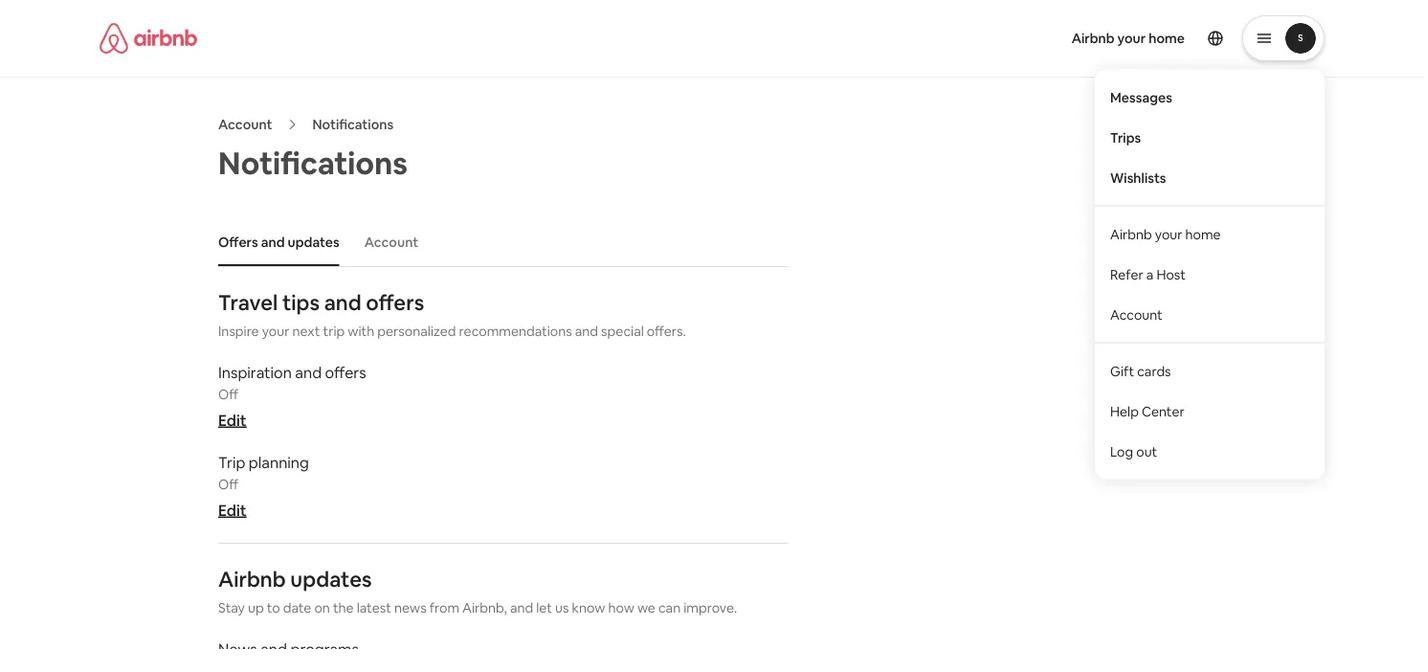 Task type: describe. For each thing, give the bounding box(es) containing it.
and inside airbnb updates stay up to date on the latest news from airbnb, and let us know how we can improve.
[[510, 599, 534, 617]]

offers inside inspiration and offers off edit
[[325, 362, 366, 382]]

and left special at the left of page
[[575, 323, 599, 340]]

out
[[1137, 443, 1158, 460]]

recommendations
[[459, 323, 572, 340]]

1 horizontal spatial your
[[1118, 30, 1147, 47]]

notifications element
[[209, 218, 788, 649]]

how
[[608, 599, 635, 617]]

the
[[333, 599, 354, 617]]

offers and updates tab panel
[[218, 289, 788, 649]]

cards
[[1138, 363, 1172, 380]]

help
[[1111, 403, 1139, 420]]

account button
[[355, 224, 428, 260]]

us
[[555, 599, 569, 617]]

inspiration
[[218, 362, 292, 382]]

offers.
[[647, 323, 686, 340]]

0 vertical spatial notifications
[[313, 116, 394, 133]]

and inside inspiration and offers off edit
[[295, 362, 322, 382]]

from
[[430, 599, 460, 617]]

your inside travel tips and offers inspire your next trip with personalized recommendations and special offers.
[[262, 323, 290, 340]]

can
[[659, 599, 681, 617]]

off inside inspiration and offers off edit
[[218, 386, 239, 403]]

1 vertical spatial notifications
[[218, 143, 408, 183]]

1 vertical spatial home
[[1186, 226, 1222, 243]]

airbnb inside airbnb updates stay up to date on the latest news from airbnb, and let us know how we can improve.
[[218, 565, 286, 593]]

offers inside travel tips and offers inspire your next trip with personalized recommendations and special offers.
[[366, 289, 424, 316]]

1 vertical spatial airbnb
[[1111, 226, 1153, 243]]

airbnb,
[[463, 599, 507, 617]]

wishlists
[[1111, 169, 1167, 186]]

on
[[314, 599, 330, 617]]

to
[[267, 599, 280, 617]]

log out button
[[1096, 432, 1325, 472]]

messages link
[[1096, 77, 1325, 117]]

offers and updates button
[[209, 224, 349, 260]]

account for account link to the top
[[218, 116, 272, 133]]

account for the account button
[[365, 234, 419, 251]]

0 vertical spatial airbnb your home link
[[1061, 18, 1197, 58]]

know
[[572, 599, 606, 617]]

stay
[[218, 599, 245, 617]]

up
[[248, 599, 264, 617]]

we
[[638, 599, 656, 617]]

edit button for edit
[[218, 500, 247, 520]]

travel
[[218, 289, 278, 316]]

special
[[602, 323, 644, 340]]

edit button for off
[[218, 410, 247, 430]]

profile element
[[735, 0, 1325, 479]]

log out
[[1111, 443, 1158, 460]]

trip
[[218, 452, 245, 472]]

refer
[[1111, 266, 1144, 283]]

0 vertical spatial airbnb your home
[[1072, 30, 1186, 47]]

gift
[[1111, 363, 1135, 380]]



Task type: vqa. For each thing, say whether or not it's contained in the screenshot.
broader
no



Task type: locate. For each thing, give the bounding box(es) containing it.
updates
[[288, 234, 340, 251], [291, 565, 372, 593]]

airbnb up messages
[[1072, 30, 1115, 47]]

0 vertical spatial offers
[[366, 289, 424, 316]]

0 vertical spatial edit
[[218, 410, 247, 430]]

edit button
[[218, 410, 247, 430], [218, 500, 247, 520]]

edit up trip
[[218, 410, 247, 430]]

airbnb up up
[[218, 565, 286, 593]]

0 vertical spatial updates
[[288, 234, 340, 251]]

off inside trip planning off edit
[[218, 476, 239, 493]]

tab list
[[209, 218, 788, 266]]

notifications
[[313, 116, 394, 133], [218, 143, 408, 183]]

1 vertical spatial airbnb your home
[[1111, 226, 1222, 243]]

airbnb your home link
[[1061, 18, 1197, 58], [1096, 214, 1325, 254]]

and up trip
[[324, 289, 362, 316]]

home up messages
[[1149, 30, 1186, 47]]

wishlists link
[[1096, 158, 1325, 198]]

airbnb up "refer"
[[1111, 226, 1153, 243]]

0 vertical spatial your
[[1118, 30, 1147, 47]]

0 horizontal spatial account
[[218, 116, 272, 133]]

0 vertical spatial account
[[218, 116, 272, 133]]

1 vertical spatial account
[[365, 234, 419, 251]]

trips link
[[1096, 117, 1325, 158]]

offers
[[366, 289, 424, 316], [325, 362, 366, 382]]

2 horizontal spatial your
[[1156, 226, 1183, 243]]

updates inside airbnb updates stay up to date on the latest news from airbnb, and let us know how we can improve.
[[291, 565, 372, 593]]

updates inside offers and updates button
[[288, 234, 340, 251]]

travel tips and offers inspire your next trip with personalized recommendations and special offers.
[[218, 289, 686, 340]]

tips
[[282, 289, 320, 316]]

edit
[[218, 410, 247, 430], [218, 500, 247, 520]]

your left next
[[262, 323, 290, 340]]

gift cards link
[[1096, 351, 1325, 391]]

airbnb your home up messages
[[1072, 30, 1186, 47]]

messages
[[1111, 89, 1173, 106]]

offers
[[218, 234, 258, 251]]

home
[[1149, 30, 1186, 47], [1186, 226, 1222, 243]]

2 edit button from the top
[[218, 500, 247, 520]]

help center
[[1111, 403, 1185, 420]]

0 horizontal spatial your
[[262, 323, 290, 340]]

date
[[283, 599, 312, 617]]

planning
[[249, 452, 309, 472]]

1 horizontal spatial account
[[365, 234, 419, 251]]

0 vertical spatial edit button
[[218, 410, 247, 430]]

inspiration and offers off edit
[[218, 362, 366, 430]]

0 vertical spatial off
[[218, 386, 239, 403]]

host
[[1157, 266, 1186, 283]]

1 edit button from the top
[[218, 410, 247, 430]]

and inside offers and updates button
[[261, 234, 285, 251]]

updates up the on
[[291, 565, 372, 593]]

trip
[[323, 323, 345, 340]]

0 vertical spatial home
[[1149, 30, 1186, 47]]

2 edit from the top
[[218, 500, 247, 520]]

airbnb updates stay up to date on the latest news from airbnb, and let us know how we can improve.
[[218, 565, 738, 617]]

2 vertical spatial account
[[1111, 306, 1163, 323]]

2 vertical spatial airbnb
[[218, 565, 286, 593]]

2 off from the top
[[218, 476, 239, 493]]

let
[[537, 599, 553, 617]]

airbnb your home
[[1072, 30, 1186, 47], [1111, 226, 1222, 243]]

refer a host link
[[1096, 254, 1325, 295]]

0 vertical spatial account link
[[218, 116, 272, 133]]

and right offers
[[261, 234, 285, 251]]

edit down trip
[[218, 500, 247, 520]]

1 vertical spatial your
[[1156, 226, 1183, 243]]

a
[[1147, 266, 1154, 283]]

your
[[1118, 30, 1147, 47], [1156, 226, 1183, 243], [262, 323, 290, 340]]

inspire
[[218, 323, 259, 340]]

2 vertical spatial your
[[262, 323, 290, 340]]

1 vertical spatial off
[[218, 476, 239, 493]]

account inside profile "element"
[[1111, 306, 1163, 323]]

log
[[1111, 443, 1134, 460]]

1 vertical spatial offers
[[325, 362, 366, 382]]

tab list containing offers and updates
[[209, 218, 788, 266]]

airbnb
[[1072, 30, 1115, 47], [1111, 226, 1153, 243], [218, 565, 286, 593]]

1 vertical spatial airbnb your home link
[[1096, 214, 1325, 254]]

next
[[293, 323, 320, 340]]

0 horizontal spatial account link
[[218, 116, 272, 133]]

offers down trip
[[325, 362, 366, 382]]

home up refer a host link
[[1186, 226, 1222, 243]]

and
[[261, 234, 285, 251], [324, 289, 362, 316], [575, 323, 599, 340], [295, 362, 322, 382], [510, 599, 534, 617]]

and down next
[[295, 362, 322, 382]]

account
[[218, 116, 272, 133], [365, 234, 419, 251], [1111, 306, 1163, 323]]

your up the host
[[1156, 226, 1183, 243]]

1 off from the top
[[218, 386, 239, 403]]

help center link
[[1096, 391, 1325, 432]]

edit inside trip planning off edit
[[218, 500, 247, 520]]

off down trip
[[218, 476, 239, 493]]

edit button up trip
[[218, 410, 247, 430]]

edit button down trip
[[218, 500, 247, 520]]

with
[[348, 323, 375, 340]]

updates up tips
[[288, 234, 340, 251]]

airbnb your home link up the host
[[1096, 214, 1325, 254]]

airbnb your home up the host
[[1111, 226, 1222, 243]]

your up messages
[[1118, 30, 1147, 47]]

gift cards
[[1111, 363, 1172, 380]]

1 horizontal spatial account link
[[1096, 295, 1325, 335]]

1 vertical spatial edit button
[[218, 500, 247, 520]]

1 vertical spatial updates
[[291, 565, 372, 593]]

1 edit from the top
[[218, 410, 247, 430]]

edit inside inspiration and offers off edit
[[218, 410, 247, 430]]

improve.
[[684, 599, 738, 617]]

center
[[1142, 403, 1185, 420]]

1 vertical spatial account link
[[1096, 295, 1325, 335]]

trips
[[1111, 129, 1142, 146]]

off down inspiration
[[218, 386, 239, 403]]

refer a host
[[1111, 266, 1186, 283]]

news
[[394, 599, 427, 617]]

and left let
[[510, 599, 534, 617]]

personalized
[[378, 323, 456, 340]]

airbnb your home link up messages
[[1061, 18, 1197, 58]]

0 vertical spatial airbnb
[[1072, 30, 1115, 47]]

1 vertical spatial edit
[[218, 500, 247, 520]]

off
[[218, 386, 239, 403], [218, 476, 239, 493]]

account inside button
[[365, 234, 419, 251]]

trip planning off edit
[[218, 452, 309, 520]]

2 horizontal spatial account
[[1111, 306, 1163, 323]]

offers up personalized
[[366, 289, 424, 316]]

offers and updates
[[218, 234, 340, 251]]

account link
[[218, 116, 272, 133], [1096, 295, 1325, 335]]

latest
[[357, 599, 392, 617]]



